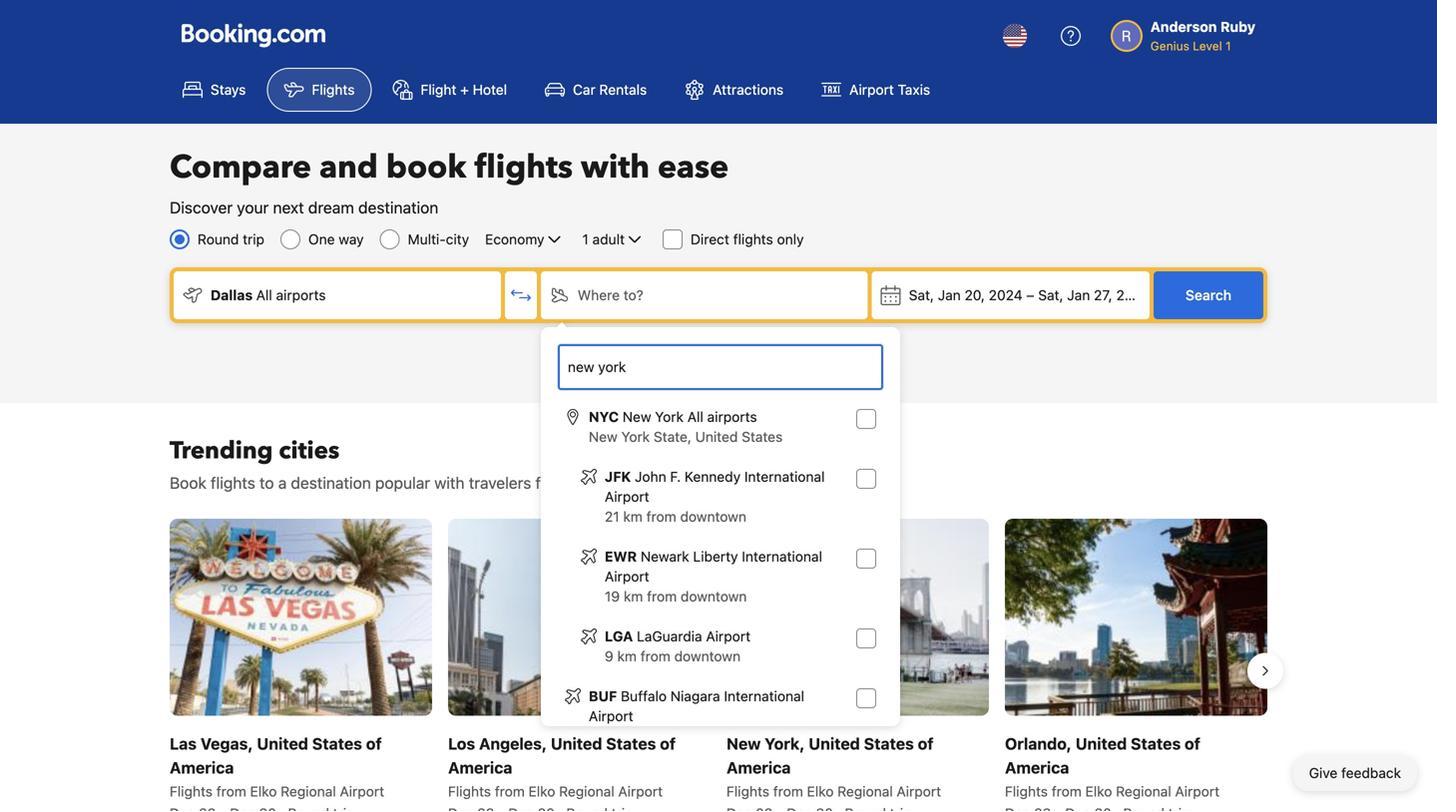 Task type: locate. For each thing, give the bounding box(es) containing it.
3 elko from the left
[[807, 783, 834, 800]]

1 regional from the left
[[281, 783, 336, 800]]

las vegas, united states of america flights from elko regional airport
[[170, 734, 384, 800]]

3 america from the left
[[727, 758, 791, 777]]

the
[[573, 474, 597, 493]]

united right the vegas,
[[257, 734, 308, 753]]

flights inside flights link
[[312, 81, 355, 98]]

flights left only
[[733, 231, 773, 248]]

travelers
[[469, 474, 531, 493]]

all right dallas
[[256, 287, 272, 303]]

booking.com logo image
[[182, 23, 325, 47], [182, 23, 325, 47]]

from up newark
[[646, 509, 676, 525]]

search
[[1186, 287, 1232, 303]]

0 vertical spatial 1
[[1226, 39, 1231, 53]]

0 horizontal spatial york
[[621, 429, 650, 445]]

flights down "los"
[[448, 783, 491, 800]]

downtown for 21 km from downtown
[[680, 509, 747, 525]]

2 vertical spatial international
[[724, 688, 805, 705]]

0 vertical spatial york
[[655, 409, 684, 425]]

international right liberty
[[742, 548, 822, 565]]

las vegas, united states of america image
[[170, 519, 432, 716]]

0 vertical spatial with
[[581, 146, 650, 189]]

from left the
[[536, 474, 569, 493]]

2 of from the left
[[660, 734, 676, 753]]

new
[[623, 409, 651, 425], [589, 429, 618, 445], [727, 734, 761, 753]]

2 elko from the left
[[529, 783, 555, 800]]

flights up economy on the left top of the page
[[475, 146, 573, 189]]

international inside newark liberty international airport
[[742, 548, 822, 565]]

flights inside las vegas, united states of america flights from elko regional airport
[[170, 783, 213, 800]]

new left york,
[[727, 734, 761, 753]]

international
[[744, 469, 825, 485], [742, 548, 822, 565], [724, 688, 805, 705]]

to
[[260, 474, 274, 493]]

1 vertical spatial destination
[[291, 474, 371, 493]]

from down orlando, in the right bottom of the page
[[1052, 783, 1082, 800]]

united right orlando, in the right bottom of the page
[[1076, 734, 1127, 753]]

0 horizontal spatial jan
[[938, 287, 961, 303]]

direct
[[691, 231, 730, 248]]

lga
[[605, 628, 633, 645]]

elko for vegas,
[[250, 783, 277, 800]]

where
[[578, 287, 620, 303]]

destination up the multi-
[[358, 198, 439, 217]]

km right 9
[[617, 648, 637, 665]]

2 jan from the left
[[1067, 287, 1090, 303]]

with right popular at the bottom of page
[[434, 474, 465, 493]]

of for los angeles, united states of america
[[660, 734, 676, 753]]

all up state,
[[687, 409, 704, 425]]

states inside new york, united states of america flights from elko regional airport
[[864, 734, 914, 753]]

4 america from the left
[[1005, 758, 1069, 777]]

km right 21
[[623, 509, 643, 525]]

america inside las vegas, united states of america flights from elko regional airport
[[170, 758, 234, 777]]

flights up and
[[312, 81, 355, 98]]

from
[[536, 474, 569, 493], [646, 509, 676, 525], [647, 588, 677, 605], [641, 648, 671, 665], [216, 783, 246, 800], [495, 783, 525, 800], [773, 783, 803, 800], [1052, 783, 1082, 800]]

flights
[[475, 146, 573, 189], [733, 231, 773, 248], [211, 474, 255, 493]]

flights down orlando, in the right bottom of the page
[[1005, 783, 1048, 800]]

states inside nyc new york all airports new york state, united states
[[742, 429, 783, 445]]

ease
[[658, 146, 729, 189]]

0 vertical spatial new
[[623, 409, 651, 425]]

downtown up niagara
[[674, 648, 741, 665]]

27,
[[1094, 287, 1113, 303]]

elko for york,
[[807, 783, 834, 800]]

john
[[635, 469, 666, 485]]

anderson
[[1151, 18, 1217, 35]]

1 vertical spatial airports
[[707, 409, 757, 425]]

1 horizontal spatial sat,
[[1038, 287, 1064, 303]]

car rentals
[[573, 81, 647, 98]]

downtown down newark liberty international airport
[[681, 588, 747, 605]]

ruby
[[1221, 18, 1256, 35]]

flight
[[421, 81, 457, 98]]

0 horizontal spatial airports
[[276, 287, 326, 303]]

jan
[[938, 287, 961, 303], [1067, 287, 1090, 303]]

international up york,
[[724, 688, 805, 705]]

0 vertical spatial downtown
[[680, 509, 747, 525]]

with up '1 adult' popup button
[[581, 146, 650, 189]]

sat, right –
[[1038, 287, 1064, 303]]

orlando, united states of america flights from elko regional airport
[[1005, 734, 1220, 800]]

0 vertical spatial international
[[744, 469, 825, 485]]

newark
[[641, 548, 689, 565]]

america inside new york, united states of america flights from elko regional airport
[[727, 758, 791, 777]]

press enter to select airport, and then press spacebar to add another airport element
[[557, 399, 884, 811]]

dallas all airports
[[211, 287, 326, 303]]

1 horizontal spatial 2024
[[1116, 287, 1150, 303]]

2024 left –
[[989, 287, 1023, 303]]

flights down york,
[[727, 783, 770, 800]]

john f. kennedy international airport
[[605, 469, 825, 505]]

km inside lga laguardia airport 9 km from downtown
[[617, 648, 637, 665]]

2 regional from the left
[[559, 783, 615, 800]]

20,
[[965, 287, 985, 303]]

km for 21
[[623, 509, 643, 525]]

0 horizontal spatial sat,
[[909, 287, 934, 303]]

1 of from the left
[[366, 734, 382, 753]]

1 horizontal spatial 1
[[1226, 39, 1231, 53]]

regional for angeles,
[[559, 783, 615, 800]]

from down the vegas,
[[216, 783, 246, 800]]

flights down las
[[170, 783, 213, 800]]

international for buffalo niagara international airport
[[724, 688, 805, 705]]

flights for las vegas, united states of america
[[170, 783, 213, 800]]

jfk
[[605, 469, 631, 485]]

give feedback
[[1309, 765, 1401, 782]]

km right 19
[[624, 588, 643, 605]]

international inside buffalo niagara international airport
[[724, 688, 805, 705]]

york up state,
[[655, 409, 684, 425]]

elko
[[250, 783, 277, 800], [529, 783, 555, 800], [807, 783, 834, 800], [1086, 783, 1112, 800]]

regional inside new york, united states of america flights from elko regional airport
[[838, 783, 893, 800]]

2 horizontal spatial flights
[[733, 231, 773, 248]]

regional inside los angeles, united states of america flights from elko regional airport
[[559, 783, 615, 800]]

1 horizontal spatial with
[[581, 146, 650, 189]]

9
[[605, 648, 614, 665]]

of inside new york, united states of america flights from elko regional airport
[[918, 734, 934, 753]]

flights inside the compare and book flights with ease discover your next dream destination
[[475, 146, 573, 189]]

elko inside new york, united states of america flights from elko regional airport
[[807, 783, 834, 800]]

1 inside '1 adult' popup button
[[582, 231, 589, 248]]

1 horizontal spatial all
[[687, 409, 704, 425]]

0 horizontal spatial new
[[589, 429, 618, 445]]

new right nyc
[[623, 409, 651, 425]]

new york, united states of america flights from elko regional airport
[[727, 734, 941, 800]]

1 vertical spatial with
[[434, 474, 465, 493]]

united up 21
[[601, 474, 649, 493]]

1 elko from the left
[[250, 783, 277, 800]]

united inside orlando, united states of america flights from elko regional airport
[[1076, 734, 1127, 753]]

genius
[[1151, 39, 1190, 53]]

international for newark liberty international airport
[[742, 548, 822, 565]]

3 regional from the left
[[838, 783, 893, 800]]

sat,
[[909, 287, 934, 303], [1038, 287, 1064, 303]]

1 adult button
[[580, 228, 647, 252]]

downtown
[[680, 509, 747, 525], [681, 588, 747, 605], [674, 648, 741, 665]]

regional inside orlando, united states of america flights from elko regional airport
[[1116, 783, 1171, 800]]

international right kennedy
[[744, 469, 825, 485]]

search button
[[1154, 271, 1264, 319]]

sat, left 20,
[[909, 287, 934, 303]]

with
[[581, 146, 650, 189], [434, 474, 465, 493]]

liberty
[[693, 548, 738, 565]]

las
[[170, 734, 197, 753]]

flights
[[312, 81, 355, 98], [170, 783, 213, 800], [448, 783, 491, 800], [727, 783, 770, 800], [1005, 783, 1048, 800]]

from down angeles,
[[495, 783, 525, 800]]

1 vertical spatial flights
[[733, 231, 773, 248]]

elko inside los angeles, united states of america flights from elko regional airport
[[529, 783, 555, 800]]

2024
[[989, 287, 1023, 303], [1116, 287, 1150, 303]]

jan left 27,
[[1067, 287, 1090, 303]]

destination inside the compare and book flights with ease discover your next dream destination
[[358, 198, 439, 217]]

1 vertical spatial new
[[589, 429, 618, 445]]

km
[[623, 509, 643, 525], [624, 588, 643, 605], [617, 648, 637, 665]]

1 vertical spatial all
[[687, 409, 704, 425]]

1 vertical spatial 1
[[582, 231, 589, 248]]

flights inside new york, united states of america flights from elko regional airport
[[727, 783, 770, 800]]

regional
[[281, 783, 336, 800], [559, 783, 615, 800], [838, 783, 893, 800], [1116, 783, 1171, 800]]

0 vertical spatial flights
[[475, 146, 573, 189]]

jan left 20,
[[938, 287, 961, 303]]

0 horizontal spatial 1
[[582, 231, 589, 248]]

2 vertical spatial km
[[617, 648, 637, 665]]

from down laguardia
[[641, 648, 671, 665]]

0 horizontal spatial 2024
[[989, 287, 1023, 303]]

america down las
[[170, 758, 234, 777]]

new down nyc
[[589, 429, 618, 445]]

airports
[[276, 287, 326, 303], [707, 409, 757, 425]]

downtown for 19 km from downtown
[[681, 588, 747, 605]]

0 horizontal spatial all
[[256, 287, 272, 303]]

states inside trending cities book flights to a destination popular with travelers from the united states
[[653, 474, 699, 493]]

0 vertical spatial km
[[623, 509, 643, 525]]

from inside orlando, united states of america flights from elko regional airport
[[1052, 783, 1082, 800]]

york
[[655, 409, 684, 425], [621, 429, 650, 445]]

flights for cities
[[211, 474, 255, 493]]

states inside los angeles, united states of america flights from elko regional airport
[[606, 734, 656, 753]]

2 vertical spatial new
[[727, 734, 761, 753]]

united down buf
[[551, 734, 602, 753]]

trending cities book flights to a destination popular with travelers from the united states
[[170, 435, 699, 493]]

flights inside los angeles, united states of america flights from elko regional airport
[[448, 783, 491, 800]]

taxis
[[898, 81, 930, 98]]

0 horizontal spatial with
[[434, 474, 465, 493]]

america down orlando, in the right bottom of the page
[[1005, 758, 1069, 777]]

york left state,
[[621, 429, 650, 445]]

america down "los"
[[448, 758, 512, 777]]

flights left to
[[211, 474, 255, 493]]

america down york,
[[727, 758, 791, 777]]

2 2024 from the left
[[1116, 287, 1150, 303]]

flights inside trending cities book flights to a destination popular with travelers from the united states
[[211, 474, 255, 493]]

flight + hotel
[[421, 81, 507, 98]]

4 of from the left
[[1185, 734, 1201, 753]]

2024 right 27,
[[1116, 287, 1150, 303]]

downtown down john f. kennedy international airport at the bottom of page
[[680, 509, 747, 525]]

0 vertical spatial destination
[[358, 198, 439, 217]]

region containing las vegas, united states of america
[[154, 511, 1284, 811]]

1 america from the left
[[170, 758, 234, 777]]

airports down airport or city text field at the top
[[707, 409, 757, 425]]

united right york,
[[809, 734, 860, 753]]

2 america from the left
[[448, 758, 512, 777]]

1 2024 from the left
[[989, 287, 1023, 303]]

united up kennedy
[[695, 429, 738, 445]]

of inside los angeles, united states of america flights from elko regional airport
[[660, 734, 676, 753]]

vegas,
[[201, 734, 253, 753]]

1 right 'level'
[[1226, 39, 1231, 53]]

1 horizontal spatial flights
[[475, 146, 573, 189]]

0 horizontal spatial flights
[[211, 474, 255, 493]]

airports down the one
[[276, 287, 326, 303]]

4 elko from the left
[[1086, 783, 1112, 800]]

book
[[386, 146, 467, 189]]

1 left adult
[[582, 231, 589, 248]]

3 of from the left
[[918, 734, 934, 753]]

airports inside nyc new york all airports new york state, united states
[[707, 409, 757, 425]]

2 horizontal spatial new
[[727, 734, 761, 753]]

Airport or city text field
[[566, 356, 875, 378]]

a
[[278, 474, 287, 493]]

from inside trending cities book flights to a destination popular with travelers from the united states
[[536, 474, 569, 493]]

multi-
[[408, 231, 446, 248]]

4 regional from the left
[[1116, 783, 1171, 800]]

united inside trending cities book flights to a destination popular with travelers from the united states
[[601, 474, 649, 493]]

america inside los angeles, united states of america flights from elko regional airport
[[448, 758, 512, 777]]

1 vertical spatial international
[[742, 548, 822, 565]]

united
[[695, 429, 738, 445], [601, 474, 649, 493], [257, 734, 308, 753], [551, 734, 602, 753], [809, 734, 860, 753], [1076, 734, 1127, 753]]

from down york,
[[773, 783, 803, 800]]

direct flights only
[[691, 231, 804, 248]]

region
[[154, 511, 1284, 811]]

america
[[170, 758, 234, 777], [448, 758, 512, 777], [727, 758, 791, 777], [1005, 758, 1069, 777]]

of inside las vegas, united states of america flights from elko regional airport
[[366, 734, 382, 753]]

2 vertical spatial flights
[[211, 474, 255, 493]]

trending
[[170, 435, 273, 468]]

elko inside las vegas, united states of america flights from elko regional airport
[[250, 783, 277, 800]]

1 vertical spatial km
[[624, 588, 643, 605]]

anderson ruby genius level 1
[[1151, 18, 1256, 53]]

1 horizontal spatial jan
[[1067, 287, 1090, 303]]

1 vertical spatial downtown
[[681, 588, 747, 605]]

1 horizontal spatial airports
[[707, 409, 757, 425]]

regional inside las vegas, united states of america flights from elko regional airport
[[281, 783, 336, 800]]

of
[[366, 734, 382, 753], [660, 734, 676, 753], [918, 734, 934, 753], [1185, 734, 1201, 753]]

2 vertical spatial downtown
[[674, 648, 741, 665]]

dallas
[[211, 287, 253, 303]]

destination down cities
[[291, 474, 371, 493]]



Task type: vqa. For each thing, say whether or not it's contained in the screenshot.
first The 2024 from the right
yes



Task type: describe. For each thing, give the bounding box(es) containing it.
19
[[605, 588, 620, 605]]

international inside john f. kennedy international airport
[[744, 469, 825, 485]]

united inside new york, united states of america flights from elko regional airport
[[809, 734, 860, 753]]

elko inside orlando, united states of america flights from elko regional airport
[[1086, 783, 1112, 800]]

flights link
[[267, 68, 372, 112]]

book
[[170, 474, 206, 493]]

round
[[198, 231, 239, 248]]

1 vertical spatial york
[[621, 429, 650, 445]]

discover
[[170, 198, 233, 217]]

attractions link
[[668, 68, 801, 112]]

lga laguardia airport 9 km from downtown
[[605, 628, 751, 665]]

nyc
[[589, 409, 619, 425]]

from down newark
[[647, 588, 677, 605]]

buf
[[589, 688, 617, 705]]

0 vertical spatial all
[[256, 287, 272, 303]]

buffalo niagara international airport
[[589, 688, 805, 725]]

city
[[446, 231, 469, 248]]

los angeles, united states of america flights from elko regional airport
[[448, 734, 676, 800]]

to?
[[624, 287, 644, 303]]

america for angeles,
[[448, 758, 512, 777]]

nyc new york all airports new york state, united states
[[589, 409, 783, 445]]

where to?
[[578, 287, 644, 303]]

laguardia
[[637, 628, 702, 645]]

1 jan from the left
[[938, 287, 961, 303]]

next
[[273, 198, 304, 217]]

elko for angeles,
[[529, 783, 555, 800]]

flights for and
[[475, 146, 573, 189]]

21 km from downtown
[[605, 509, 747, 525]]

give
[[1309, 765, 1338, 782]]

economy
[[485, 231, 544, 248]]

21
[[605, 509, 619, 525]]

airport inside lga laguardia airport 9 km from downtown
[[706, 628, 751, 645]]

flights inside orlando, united states of america flights from elko regional airport
[[1005, 783, 1048, 800]]

orlando, united states of america image
[[1005, 519, 1268, 716]]

los angeles, united states of america image
[[448, 519, 711, 716]]

1 horizontal spatial new
[[623, 409, 651, 425]]

1 horizontal spatial york
[[655, 409, 684, 425]]

hotel
[[473, 81, 507, 98]]

america for york,
[[727, 758, 791, 777]]

angeles,
[[479, 734, 547, 753]]

from inside las vegas, united states of america flights from elko regional airport
[[216, 783, 246, 800]]

–
[[1027, 287, 1035, 303]]

compare
[[170, 146, 311, 189]]

flights for los angeles, united states of america
[[448, 783, 491, 800]]

2 sat, from the left
[[1038, 287, 1064, 303]]

stays
[[211, 81, 246, 98]]

america inside orlando, united states of america flights from elko regional airport
[[1005, 758, 1069, 777]]

airport inside buffalo niagara international airport
[[589, 708, 633, 725]]

km for 19
[[624, 588, 643, 605]]

new inside new york, united states of america flights from elko regional airport
[[727, 734, 761, 753]]

with inside the compare and book flights with ease discover your next dream destination
[[581, 146, 650, 189]]

rentals
[[599, 81, 647, 98]]

from inside lga laguardia airport 9 km from downtown
[[641, 648, 671, 665]]

regional for vegas,
[[281, 783, 336, 800]]

dream
[[308, 198, 354, 217]]

19 km from downtown
[[605, 588, 747, 605]]

compare and book flights with ease discover your next dream destination
[[170, 146, 729, 217]]

round trip
[[198, 231, 265, 248]]

from inside new york, united states of america flights from elko regional airport
[[773, 783, 803, 800]]

united inside las vegas, united states of america flights from elko regional airport
[[257, 734, 308, 753]]

with inside trending cities book flights to a destination popular with travelers from the united states
[[434, 474, 465, 493]]

your
[[237, 198, 269, 217]]

kennedy
[[685, 469, 741, 485]]

airport taxis link
[[805, 68, 947, 112]]

airport inside newark liberty international airport
[[605, 568, 649, 585]]

of for las vegas, united states of america
[[366, 734, 382, 753]]

states inside orlando, united states of america flights from elko regional airport
[[1131, 734, 1181, 753]]

newark liberty international airport
[[605, 548, 822, 585]]

state,
[[654, 429, 692, 445]]

0 vertical spatial airports
[[276, 287, 326, 303]]

level
[[1193, 39, 1222, 53]]

airport inside john f. kennedy international airport
[[605, 489, 649, 505]]

adult
[[592, 231, 625, 248]]

one way
[[308, 231, 364, 248]]

popular
[[375, 474, 430, 493]]

buffalo
[[621, 688, 667, 705]]

multi-city
[[408, 231, 469, 248]]

from inside los angeles, united states of america flights from elko regional airport
[[495, 783, 525, 800]]

los
[[448, 734, 475, 753]]

car
[[573, 81, 596, 98]]

only
[[777, 231, 804, 248]]

of inside orlando, united states of america flights from elko regional airport
[[1185, 734, 1201, 753]]

of for new york, united states of america
[[918, 734, 934, 753]]

sat, jan 20, 2024 – sat, jan 27, 2024 button
[[872, 271, 1150, 319]]

feedback
[[1342, 765, 1401, 782]]

and
[[319, 146, 378, 189]]

cities
[[279, 435, 340, 468]]

downtown inside lga laguardia airport 9 km from downtown
[[674, 648, 741, 665]]

states inside las vegas, united states of america flights from elko regional airport
[[312, 734, 362, 753]]

america for vegas,
[[170, 758, 234, 777]]

one
[[308, 231, 335, 248]]

+
[[460, 81, 469, 98]]

flights for new york, united states of america
[[727, 783, 770, 800]]

airport inside los angeles, united states of america flights from elko regional airport
[[618, 783, 663, 800]]

united inside nyc new york all airports new york state, united states
[[695, 429, 738, 445]]

f.
[[670, 469, 681, 485]]

all inside nyc new york all airports new york state, united states
[[687, 409, 704, 425]]

destination inside trending cities book flights to a destination popular with travelers from the united states
[[291, 474, 371, 493]]

orlando,
[[1005, 734, 1072, 753]]

sat, jan 20, 2024 – sat, jan 27, 2024
[[909, 287, 1150, 303]]

airport inside orlando, united states of america flights from elko regional airport
[[1175, 783, 1220, 800]]

1 inside anderson ruby genius level 1
[[1226, 39, 1231, 53]]

give feedback button
[[1293, 756, 1417, 792]]

1 adult
[[582, 231, 625, 248]]

niagara
[[671, 688, 720, 705]]

airport inside las vegas, united states of america flights from elko regional airport
[[340, 783, 384, 800]]

trip
[[243, 231, 265, 248]]

way
[[339, 231, 364, 248]]

regional for york,
[[838, 783, 893, 800]]

flight + hotel link
[[376, 68, 524, 112]]

car rentals link
[[528, 68, 664, 112]]

attractions
[[713, 81, 784, 98]]

where to? button
[[541, 271, 868, 319]]

united inside los angeles, united states of america flights from elko regional airport
[[551, 734, 602, 753]]

airport inside new york, united states of america flights from elko regional airport
[[897, 783, 941, 800]]

new york, united states of america image
[[727, 519, 989, 716]]

1 sat, from the left
[[909, 287, 934, 303]]

airport taxis
[[850, 81, 930, 98]]



